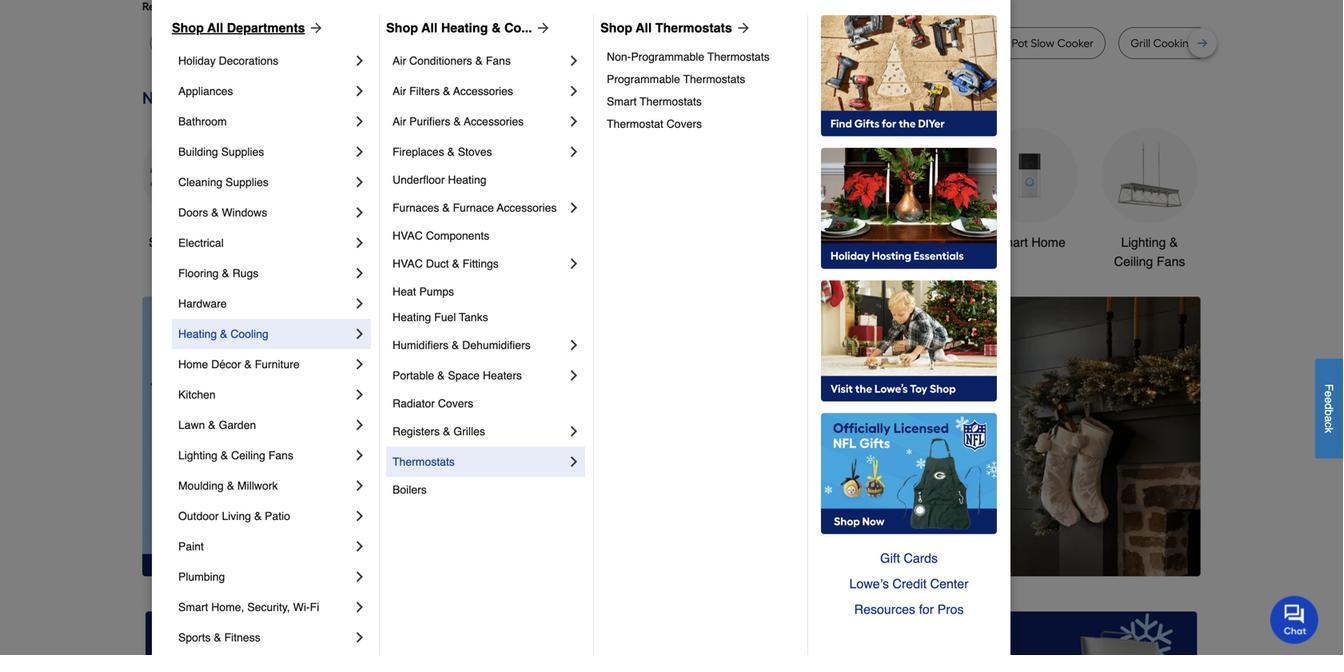 Task type: vqa. For each thing, say whether or not it's contained in the screenshot.
one year of protection comes standard with installation.
no



Task type: locate. For each thing, give the bounding box(es) containing it.
chevron right image for kitchen
[[352, 387, 368, 403]]

0 vertical spatial lighting
[[1122, 235, 1166, 250]]

holiday
[[178, 54, 216, 67]]

supplies up cleaning supplies
[[221, 146, 264, 158]]

covers down smart thermostats link
[[667, 118, 702, 130]]

crock
[[738, 36, 768, 50], [979, 36, 1009, 50]]

4 pot from the left
[[1012, 36, 1029, 50]]

heating down heat
[[393, 311, 431, 324]]

1 vertical spatial covers
[[438, 397, 474, 410]]

0 horizontal spatial bathroom
[[178, 115, 227, 128]]

f
[[1323, 384, 1336, 391]]

1 horizontal spatial lighting & ceiling fans link
[[1102, 128, 1198, 271]]

1 air from the top
[[393, 54, 406, 67]]

2 hvac from the top
[[393, 258, 423, 270]]

furnaces & furnace accessories
[[393, 202, 557, 214]]

smart inside 'link'
[[994, 235, 1028, 250]]

lawn
[[178, 419, 205, 432]]

0 horizontal spatial fans
[[269, 449, 293, 462]]

accessories inside air purifiers & accessories link
[[464, 115, 524, 128]]

0 horizontal spatial lighting & ceiling fans
[[178, 449, 293, 462]]

hvac duct & fittings
[[393, 258, 499, 270]]

resources for pros
[[855, 603, 964, 617]]

1 horizontal spatial crock
[[979, 36, 1009, 50]]

0 horizontal spatial cooking
[[790, 36, 833, 50]]

air down "triple slow cooker"
[[393, 54, 406, 67]]

0 horizontal spatial ceiling
[[231, 449, 265, 462]]

electrical
[[178, 237, 224, 250]]

pot for crock pot cooking pot
[[771, 36, 787, 50]]

1 slow from the left
[[378, 36, 402, 50]]

hvac
[[393, 230, 423, 242], [393, 258, 423, 270]]

outdoor inside outdoor tools & equipment
[[744, 235, 791, 250]]

0 vertical spatial lighting & ceiling fans link
[[1102, 128, 1198, 271]]

3 shop from the left
[[601, 20, 633, 35]]

shop up holiday
[[172, 20, 204, 35]]

1 vertical spatial smart
[[994, 235, 1028, 250]]

1 arrow right image from the left
[[532, 20, 551, 36]]

accessories up air purifiers & accessories link
[[453, 85, 513, 98]]

1 vertical spatial supplies
[[226, 176, 269, 189]]

0 vertical spatial air
[[393, 54, 406, 67]]

0 vertical spatial arrow right image
[[305, 20, 324, 36]]

1 vertical spatial ceiling
[[231, 449, 265, 462]]

paint link
[[178, 532, 352, 562]]

0 vertical spatial ceiling
[[1114, 254, 1154, 269]]

officially licensed n f l gifts. shop now. image
[[821, 413, 997, 535]]

1 vertical spatial programmable
[[607, 73, 680, 86]]

heating up air conditioners & fans on the left
[[441, 20, 488, 35]]

programmable thermostats link
[[607, 68, 797, 90]]

smart home
[[994, 235, 1066, 250]]

outdoor
[[744, 235, 791, 250], [178, 510, 219, 523]]

2 arrow right image from the left
[[732, 20, 752, 36]]

shop all deals link
[[142, 128, 238, 252]]

all up holiday decorations
[[207, 20, 223, 35]]

all inside shop all heating & co... link
[[422, 20, 438, 35]]

pot for instant pot
[[926, 36, 943, 50]]

thermostats inside "link"
[[683, 73, 746, 86]]

all right shop
[[182, 235, 196, 250]]

0 vertical spatial lighting & ceiling fans
[[1114, 235, 1186, 269]]

0 horizontal spatial tools
[[415, 235, 445, 250]]

pot for crock pot slow cooker
[[1012, 36, 1029, 50]]

chevron right image for portable & space heaters
[[566, 368, 582, 384]]

hvac duct & fittings link
[[393, 249, 566, 279]]

accessories up christmas
[[497, 202, 557, 214]]

outdoor for outdoor tools & equipment
[[744, 235, 791, 250]]

2 vertical spatial accessories
[[497, 202, 557, 214]]

1 pot from the left
[[771, 36, 787, 50]]

chevron right image for plumbing
[[352, 569, 368, 585]]

1 horizontal spatial covers
[[667, 118, 702, 130]]

outdoor down moulding
[[178, 510, 219, 523]]

0 vertical spatial fans
[[486, 54, 511, 67]]

registers & grilles
[[393, 425, 485, 438]]

cooker left grill
[[1058, 36, 1094, 50]]

recommended searches for you heading
[[142, 0, 1201, 14]]

new deals every day during 25 days of deals image
[[142, 85, 1201, 112]]

up to 35 percent off select small appliances. image
[[505, 612, 839, 656]]

chat invite button image
[[1271, 596, 1320, 645]]

chevron right image for cleaning supplies
[[352, 174, 368, 190]]

decorations down shop all departments link
[[219, 54, 279, 67]]

supplies inside building supplies link
[[221, 146, 264, 158]]

2 crock from the left
[[979, 36, 1009, 50]]

lawn & garden link
[[178, 410, 352, 441]]

2 cooker from the left
[[1058, 36, 1094, 50]]

shop for shop all heating & co...
[[386, 20, 418, 35]]

chevron right image
[[566, 83, 582, 99], [352, 114, 368, 130], [566, 114, 582, 130], [352, 144, 368, 160], [566, 144, 582, 160], [566, 200, 582, 216], [352, 235, 368, 251], [566, 338, 582, 353], [352, 417, 368, 433], [352, 509, 368, 525], [352, 569, 368, 585]]

0 horizontal spatial shop
[[172, 20, 204, 35]]

accessories for furnaces & furnace accessories
[[497, 202, 557, 214]]

accessories inside furnaces & furnace accessories "link"
[[497, 202, 557, 214]]

shop up "non-"
[[601, 20, 633, 35]]

0 horizontal spatial home
[[178, 358, 208, 371]]

windows
[[222, 206, 267, 219]]

1 horizontal spatial bathroom link
[[862, 128, 958, 252]]

lighting & ceiling fans
[[1114, 235, 1186, 269], [178, 449, 293, 462]]

0 horizontal spatial crock
[[738, 36, 768, 50]]

decorations down christmas
[[516, 254, 584, 269]]

2 slow from the left
[[1031, 36, 1055, 50]]

fittings
[[463, 258, 499, 270]]

75 percent off all artificial christmas trees, holiday lights and more. image
[[426, 297, 1201, 577]]

chevron right image
[[352, 53, 368, 69], [566, 53, 582, 69], [352, 83, 368, 99], [352, 174, 368, 190], [352, 205, 368, 221], [566, 256, 582, 272], [352, 266, 368, 282], [352, 296, 368, 312], [352, 326, 368, 342], [352, 357, 368, 373], [566, 368, 582, 384], [352, 387, 368, 403], [566, 424, 582, 440], [352, 448, 368, 464], [566, 454, 582, 470], [352, 478, 368, 494], [352, 539, 368, 555], [352, 600, 368, 616], [352, 630, 368, 646]]

smart for smart home
[[994, 235, 1028, 250]]

chevron right image for home décor & furniture
[[352, 357, 368, 373]]

chevron right image for humidifiers & dehumidifiers
[[566, 338, 582, 353]]

furnace
[[453, 202, 494, 214]]

0 vertical spatial hvac
[[393, 230, 423, 242]]

lighting & ceiling fans link
[[1102, 128, 1198, 271], [178, 441, 352, 471]]

cooker up conditioners
[[405, 36, 442, 50]]

0 horizontal spatial smart
[[178, 601, 208, 614]]

air for air purifiers & accessories
[[393, 115, 406, 128]]

1 horizontal spatial home
[[1032, 235, 1066, 250]]

1 horizontal spatial fans
[[486, 54, 511, 67]]

0 horizontal spatial outdoor
[[178, 510, 219, 523]]

get up to 2 free select tools or batteries when you buy 1 with select purchases. image
[[146, 612, 479, 656]]

0 horizontal spatial lighting & ceiling fans link
[[178, 441, 352, 471]]

outdoor living & patio
[[178, 510, 290, 523]]

arrow right image inside shop all thermostats link
[[732, 20, 752, 36]]

1 vertical spatial fans
[[1157, 254, 1186, 269]]

tools link
[[382, 128, 478, 252]]

1 vertical spatial air
[[393, 85, 406, 98]]

1 horizontal spatial smart
[[607, 95, 637, 108]]

accessories inside air filters & accessories link
[[453, 85, 513, 98]]

1 vertical spatial arrow right image
[[1172, 437, 1188, 453]]

1 e from the top
[[1323, 391, 1336, 398]]

arrow right image inside shop all heating & co... link
[[532, 20, 551, 36]]

1 horizontal spatial decorations
[[516, 254, 584, 269]]

f e e d b a c k
[[1323, 384, 1336, 434]]

all inside shop all thermostats link
[[636, 20, 652, 35]]

programmable
[[631, 50, 705, 63], [607, 73, 680, 86]]

tools up the equipment
[[794, 235, 824, 250]]

arrow right image up microwave countertop
[[532, 20, 551, 36]]

covers for radiator covers
[[438, 397, 474, 410]]

1 horizontal spatial arrow right image
[[1172, 437, 1188, 453]]

2 vertical spatial fans
[[269, 449, 293, 462]]

hvac up heat
[[393, 258, 423, 270]]

crock up "programmable thermostats" "link"
[[738, 36, 768, 50]]

1 shop from the left
[[172, 20, 204, 35]]

air conditioners & fans link
[[393, 46, 566, 76]]

0 vertical spatial home
[[1032, 235, 1066, 250]]

hvac components
[[393, 230, 490, 242]]

doors & windows
[[178, 206, 267, 219]]

air purifiers & accessories
[[393, 115, 524, 128]]

equipment
[[760, 254, 821, 269]]

for
[[919, 603, 934, 617]]

0 vertical spatial covers
[[667, 118, 702, 130]]

grate
[[1199, 36, 1228, 50]]

arrow right image
[[305, 20, 324, 36], [1172, 437, 1188, 453]]

chevron right image for holiday decorations
[[352, 53, 368, 69]]

accessories for air purifiers & accessories
[[464, 115, 524, 128]]

up to 30 percent off select grills and accessories. image
[[864, 612, 1198, 656]]

hvac down furnaces
[[393, 230, 423, 242]]

ceiling
[[1114, 254, 1154, 269], [231, 449, 265, 462]]

kitchen link
[[178, 380, 352, 410]]

2 vertical spatial smart
[[178, 601, 208, 614]]

tools inside outdoor tools & equipment
[[794, 235, 824, 250]]

&
[[492, 20, 501, 35], [1231, 36, 1239, 50], [475, 54, 483, 67], [443, 85, 451, 98], [454, 115, 461, 128], [447, 146, 455, 158], [442, 202, 450, 214], [211, 206, 219, 219], [827, 235, 836, 250], [1170, 235, 1179, 250], [452, 258, 460, 270], [222, 267, 229, 280], [220, 328, 228, 341], [452, 339, 459, 352], [244, 358, 252, 371], [437, 369, 445, 382], [208, 419, 216, 432], [443, 425, 451, 438], [221, 449, 228, 462], [227, 480, 234, 493], [254, 510, 262, 523], [214, 632, 221, 645]]

wi-
[[293, 601, 310, 614]]

holiday decorations link
[[178, 46, 352, 76]]

outdoor living & patio link
[[178, 501, 352, 532]]

0 vertical spatial accessories
[[453, 85, 513, 98]]

moulding
[[178, 480, 224, 493]]

all inside shop all departments link
[[207, 20, 223, 35]]

3 air from the top
[[393, 115, 406, 128]]

microwave
[[478, 36, 534, 50]]

all down the recommended searches for you heading at the top
[[636, 20, 652, 35]]

1 horizontal spatial shop
[[386, 20, 418, 35]]

portable & space heaters link
[[393, 361, 566, 391]]

fans for chevron right icon associated with air conditioners & fans
[[486, 54, 511, 67]]

air left filters
[[393, 85, 406, 98]]

heating
[[441, 20, 488, 35], [448, 174, 487, 186], [393, 311, 431, 324], [178, 328, 217, 341]]

air for air conditioners & fans
[[393, 54, 406, 67]]

supplies for building supplies
[[221, 146, 264, 158]]

arrow right image up non-programmable thermostats link
[[732, 20, 752, 36]]

heaters
[[483, 369, 522, 382]]

0 horizontal spatial decorations
[[219, 54, 279, 67]]

arrow right image inside shop all departments link
[[305, 20, 324, 36]]

fireplaces & stoves
[[393, 146, 492, 158]]

0 vertical spatial decorations
[[219, 54, 279, 67]]

0 vertical spatial outdoor
[[744, 235, 791, 250]]

home décor & furniture link
[[178, 349, 352, 380]]

outdoor for outdoor living & patio
[[178, 510, 219, 523]]

shop all heating & co... link
[[386, 18, 551, 38]]

1 vertical spatial lighting & ceiling fans link
[[178, 441, 352, 471]]

programmable thermostats
[[607, 73, 746, 86]]

0 horizontal spatial covers
[[438, 397, 474, 410]]

pros
[[938, 603, 964, 617]]

covers down portable & space heaters
[[438, 397, 474, 410]]

2 vertical spatial air
[[393, 115, 406, 128]]

supplies for cleaning supplies
[[226, 176, 269, 189]]

crock pot slow cooker
[[979, 36, 1094, 50]]

accessories for air filters & accessories
[[453, 85, 513, 98]]

crock right instant pot
[[979, 36, 1009, 50]]

grilles
[[454, 425, 485, 438]]

heat
[[393, 286, 416, 298]]

0 horizontal spatial arrow right image
[[305, 20, 324, 36]]

accessories
[[453, 85, 513, 98], [464, 115, 524, 128], [497, 202, 557, 214]]

0 vertical spatial bathroom
[[178, 115, 227, 128]]

thermostat covers
[[607, 118, 702, 130]]

1 horizontal spatial arrow right image
[[732, 20, 752, 36]]

scroll to item #2 image
[[771, 548, 809, 554]]

2 shop from the left
[[386, 20, 418, 35]]

fuel
[[434, 311, 456, 324]]

1 horizontal spatial outdoor
[[744, 235, 791, 250]]

fireplaces
[[393, 146, 444, 158]]

1 horizontal spatial slow
[[1031, 36, 1055, 50]]

1 crock from the left
[[738, 36, 768, 50]]

co...
[[505, 20, 532, 35]]

0 vertical spatial smart
[[607, 95, 637, 108]]

0 vertical spatial supplies
[[221, 146, 264, 158]]

all up conditioners
[[422, 20, 438, 35]]

supplies up windows
[[226, 176, 269, 189]]

air for air filters & accessories
[[393, 85, 406, 98]]

decorations inside 'link'
[[219, 54, 279, 67]]

home
[[1032, 235, 1066, 250], [178, 358, 208, 371]]

0 horizontal spatial slow
[[378, 36, 402, 50]]

0 horizontal spatial cooker
[[405, 36, 442, 50]]

1 vertical spatial decorations
[[516, 254, 584, 269]]

triple
[[348, 36, 376, 50]]

1 hvac from the top
[[393, 230, 423, 242]]

bathroom
[[178, 115, 227, 128], [882, 235, 938, 250]]

arrow right image
[[532, 20, 551, 36], [732, 20, 752, 36]]

air left purifiers
[[393, 115, 406, 128]]

f e e d b a c k button
[[1316, 359, 1344, 459]]

grill cooking grate & warming rack
[[1131, 36, 1317, 50]]

arrow right image for shop all thermostats
[[732, 20, 752, 36]]

chevron right image for flooring & rugs
[[352, 266, 368, 282]]

1 tools from the left
[[415, 235, 445, 250]]

programmable inside "link"
[[607, 73, 680, 86]]

1 vertical spatial accessories
[[464, 115, 524, 128]]

1 vertical spatial hvac
[[393, 258, 423, 270]]

2 horizontal spatial smart
[[994, 235, 1028, 250]]

supplies inside cleaning supplies "link"
[[226, 176, 269, 189]]

chevron right image for building supplies
[[352, 144, 368, 160]]

1 vertical spatial outdoor
[[178, 510, 219, 523]]

outdoor up the equipment
[[744, 235, 791, 250]]

all inside 'shop all deals' link
[[182, 235, 196, 250]]

thermostats link
[[393, 447, 566, 477]]

fans for chevron right icon for lighting & ceiling fans
[[269, 449, 293, 462]]

crock for crock pot cooking pot
[[738, 36, 768, 50]]

programmable up the programmable thermostats
[[631, 50, 705, 63]]

slow
[[378, 36, 402, 50], [1031, 36, 1055, 50]]

1 vertical spatial lighting
[[178, 449, 218, 462]]

home,
[[211, 601, 244, 614]]

1 horizontal spatial cooker
[[1058, 36, 1094, 50]]

1 horizontal spatial ceiling
[[1114, 254, 1154, 269]]

thermostats down non-programmable thermostats link
[[683, 73, 746, 86]]

2 air from the top
[[393, 85, 406, 98]]

2 horizontal spatial fans
[[1157, 254, 1186, 269]]

e up b at the bottom of page
[[1323, 398, 1336, 404]]

1 horizontal spatial tools
[[794, 235, 824, 250]]

2 tools from the left
[[794, 235, 824, 250]]

shop up "triple slow cooker"
[[386, 20, 418, 35]]

tools up duct
[[415, 235, 445, 250]]

thermostats up non-programmable thermostats
[[656, 20, 732, 35]]

home décor & furniture
[[178, 358, 300, 371]]

chevron right image for lighting & ceiling fans
[[352, 448, 368, 464]]

chevron right image for sports & fitness
[[352, 630, 368, 646]]

accessories down air filters & accessories link
[[464, 115, 524, 128]]

humidifiers & dehumidifiers link
[[393, 330, 566, 361]]

home inside 'smart home' 'link'
[[1032, 235, 1066, 250]]

0 horizontal spatial arrow right image
[[532, 20, 551, 36]]

cooking
[[790, 36, 833, 50], [1154, 36, 1196, 50]]

e up d in the bottom of the page
[[1323, 391, 1336, 398]]

1 horizontal spatial cooking
[[1154, 36, 1196, 50]]

chevron right image for appliances
[[352, 83, 368, 99]]

1 horizontal spatial bathroom
[[882, 235, 938, 250]]

3 pot from the left
[[926, 36, 943, 50]]

hardware
[[178, 298, 227, 310]]

b
[[1323, 410, 1336, 416]]

duct
[[426, 258, 449, 270]]

lighting
[[1122, 235, 1166, 250], [178, 449, 218, 462]]

scroll to item #5 image
[[889, 548, 927, 554]]

programmable up the smart thermostats
[[607, 73, 680, 86]]

2 horizontal spatial shop
[[601, 20, 633, 35]]

resources
[[855, 603, 916, 617]]

chevron right image for outdoor living & patio
[[352, 509, 368, 525]]

c
[[1323, 422, 1336, 428]]

humidifiers
[[393, 339, 449, 352]]

gift
[[881, 551, 900, 566]]

1 vertical spatial home
[[178, 358, 208, 371]]

registers & grilles link
[[393, 417, 566, 447]]



Task type: describe. For each thing, give the bounding box(es) containing it.
smart for smart thermostats
[[607, 95, 637, 108]]

home inside home décor & furniture link
[[178, 358, 208, 371]]

radiator covers
[[393, 397, 474, 410]]

chevron right image for bathroom
[[352, 114, 368, 130]]

smart home link
[[982, 128, 1078, 252]]

outdoor tools & equipment
[[744, 235, 836, 269]]

shop these last-minute gifts. $99 or less. quantities are limited and won't last. image
[[142, 297, 401, 577]]

1 horizontal spatial lighting & ceiling fans
[[1114, 235, 1186, 269]]

non-programmable thermostats
[[607, 50, 770, 63]]

warming
[[1241, 36, 1289, 50]]

scroll to item #4 element
[[847, 546, 889, 556]]

all for heating
[[422, 20, 438, 35]]

1 vertical spatial bathroom
[[882, 235, 938, 250]]

living
[[222, 510, 251, 523]]

holiday hosting essentials. image
[[821, 148, 997, 270]]

sports
[[178, 632, 211, 645]]

tools inside tools link
[[415, 235, 445, 250]]

heating down hardware
[[178, 328, 217, 341]]

shop all deals
[[149, 235, 232, 250]]

shop for shop all thermostats
[[601, 20, 633, 35]]

decorations for christmas
[[516, 254, 584, 269]]

chevron right image for air purifiers & accessories
[[566, 114, 582, 130]]

underfloor heating
[[393, 174, 487, 186]]

thermostat covers link
[[607, 113, 797, 135]]

chevron right image for registers & grilles
[[566, 424, 582, 440]]

chevron right image for smart home, security, wi-fi
[[352, 600, 368, 616]]

chevron right image for heating & cooling
[[352, 326, 368, 342]]

arrow left image
[[440, 437, 456, 453]]

thermostats up "programmable thermostats" "link"
[[708, 50, 770, 63]]

0 horizontal spatial lighting
[[178, 449, 218, 462]]

chevron right image for doors & windows
[[352, 205, 368, 221]]

smart home, security, wi-fi link
[[178, 593, 352, 623]]

flooring
[[178, 267, 219, 280]]

shop all departments link
[[172, 18, 324, 38]]

radiator
[[393, 397, 435, 410]]

radiator covers link
[[393, 391, 582, 417]]

hvac components link
[[393, 223, 582, 249]]

chevron right image for air conditioners & fans
[[566, 53, 582, 69]]

heating up furnace
[[448, 174, 487, 186]]

instant pot
[[889, 36, 943, 50]]

chevron right image for hvac duct & fittings
[[566, 256, 582, 272]]

microwave countertop
[[478, 36, 595, 50]]

moulding & millwork link
[[178, 471, 352, 501]]

& inside outdoor tools & equipment
[[827, 235, 836, 250]]

plumbing
[[178, 571, 225, 584]]

shop for shop all departments
[[172, 20, 204, 35]]

k
[[1323, 428, 1336, 434]]

d
[[1323, 404, 1336, 410]]

grill
[[1131, 36, 1151, 50]]

tanks
[[459, 311, 488, 324]]

lowe's credit center
[[850, 577, 969, 592]]

pumps
[[419, 286, 454, 298]]

fireplaces & stoves link
[[393, 137, 566, 167]]

garden
[[219, 419, 256, 432]]

christmas decorations link
[[502, 128, 598, 271]]

doors & windows link
[[178, 198, 352, 228]]

patio
[[265, 510, 290, 523]]

triple slow cooker
[[348, 36, 442, 50]]

sports & fitness link
[[178, 623, 352, 653]]

1 cooker from the left
[[405, 36, 442, 50]]

1 vertical spatial lighting & ceiling fans
[[178, 449, 293, 462]]

chevron right image for electrical
[[352, 235, 368, 251]]

underfloor heating link
[[393, 167, 582, 193]]

shop all heating & co...
[[386, 20, 532, 35]]

portable & space heaters
[[393, 369, 522, 382]]

1 horizontal spatial lighting
[[1122, 235, 1166, 250]]

air purifiers & accessories link
[[393, 106, 566, 137]]

heating & cooling
[[178, 328, 269, 341]]

appliances link
[[178, 76, 352, 106]]

security,
[[247, 601, 290, 614]]

2 cooking from the left
[[1154, 36, 1196, 50]]

find gifts for the diyer. image
[[821, 15, 997, 137]]

2 pot from the left
[[835, 36, 852, 50]]

rack
[[1292, 36, 1317, 50]]

space
[[448, 369, 480, 382]]

christmas decorations
[[516, 235, 584, 269]]

chevron right image for furnaces & furnace accessories
[[566, 200, 582, 216]]

2 e from the top
[[1323, 398, 1336, 404]]

non-programmable thermostats link
[[607, 46, 797, 68]]

chevron right image for moulding & millwork
[[352, 478, 368, 494]]

cards
[[904, 551, 938, 566]]

air filters & accessories link
[[393, 76, 566, 106]]

fi
[[310, 601, 319, 614]]

visit the lowe's toy shop. image
[[821, 281, 997, 402]]

heating inside 'link'
[[393, 311, 431, 324]]

all for deals
[[182, 235, 196, 250]]

cleaning supplies
[[178, 176, 269, 189]]

cooling
[[231, 328, 269, 341]]

0 horizontal spatial bathroom link
[[178, 106, 352, 137]]

chevron right image for paint
[[352, 539, 368, 555]]

dehumidifiers
[[462, 339, 531, 352]]

lowe's credit center link
[[821, 572, 997, 597]]

hvac for hvac components
[[393, 230, 423, 242]]

sports & fitness
[[178, 632, 260, 645]]

plumbing link
[[178, 562, 352, 593]]

lawn & garden
[[178, 419, 256, 432]]

lowe's
[[850, 577, 889, 592]]

chevron right image for lawn & garden
[[352, 417, 368, 433]]

arrow right image for shop all heating & co...
[[532, 20, 551, 36]]

all for thermostats
[[636, 20, 652, 35]]

credit
[[893, 577, 927, 592]]

stoves
[[458, 146, 492, 158]]

shop all thermostats link
[[601, 18, 752, 38]]

covers for thermostat covers
[[667, 118, 702, 130]]

filters
[[409, 85, 440, 98]]

thermostats down the programmable thermostats
[[640, 95, 702, 108]]

furnaces & furnace accessories link
[[393, 193, 566, 223]]

underfloor
[[393, 174, 445, 186]]

chevron right image for fireplaces & stoves
[[566, 144, 582, 160]]

kitchen
[[178, 389, 216, 401]]

chevron right image for air filters & accessories
[[566, 83, 582, 99]]

hvac for hvac duct & fittings
[[393, 258, 423, 270]]

doors
[[178, 206, 208, 219]]

0 vertical spatial programmable
[[631, 50, 705, 63]]

paint
[[178, 541, 204, 553]]

cleaning
[[178, 176, 223, 189]]

holiday decorations
[[178, 54, 279, 67]]

chevron right image for thermostats
[[566, 454, 582, 470]]

flooring & rugs
[[178, 267, 259, 280]]

crock pot cooking pot
[[738, 36, 852, 50]]

crock for crock pot slow cooker
[[979, 36, 1009, 50]]

deals
[[199, 235, 232, 250]]

christmas
[[521, 235, 579, 250]]

1 cooking from the left
[[790, 36, 833, 50]]

all for departments
[[207, 20, 223, 35]]

moulding & millwork
[[178, 480, 278, 493]]

chevron right image for hardware
[[352, 296, 368, 312]]

a
[[1323, 416, 1336, 422]]

thermostats down arrow left icon
[[393, 456, 455, 469]]

smart home, security, wi-fi
[[178, 601, 319, 614]]

smart for smart home, security, wi-fi
[[178, 601, 208, 614]]

decorations for holiday
[[219, 54, 279, 67]]

departments
[[227, 20, 305, 35]]



